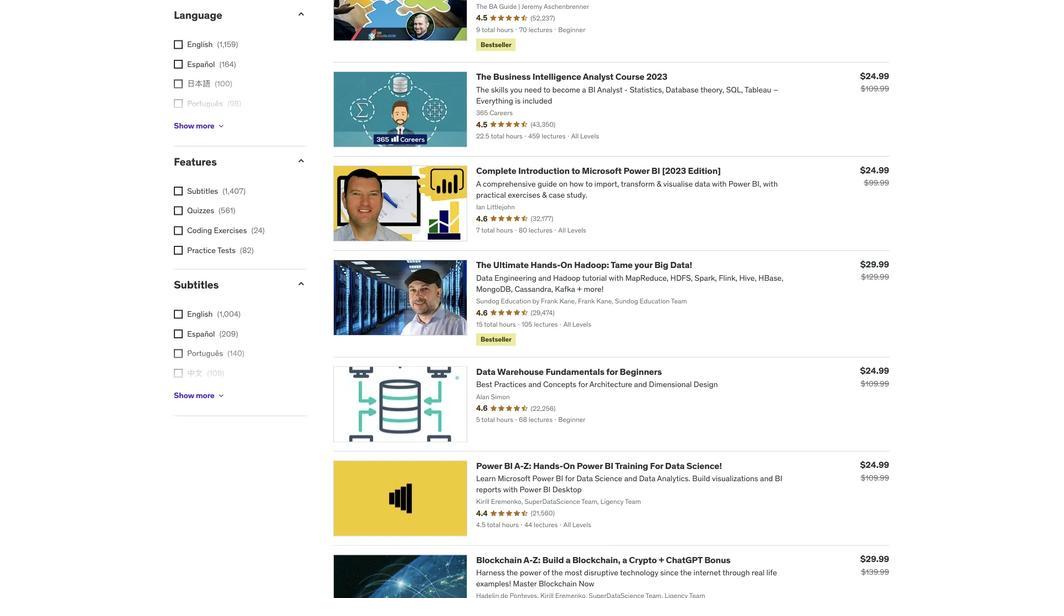 Task type: describe. For each thing, give the bounding box(es) containing it.
language button
[[174, 8, 287, 22]]

bonus
[[704, 554, 731, 566]]

$24.99 for the business intelligence analyst course 2023
[[860, 70, 889, 82]]

features button
[[174, 155, 287, 168]]

日本語 for 日本語 (100)
[[187, 79, 210, 89]]

2023
[[646, 71, 668, 83]]

small image
[[296, 9, 307, 20]]

$24.99 for power bi a-z: hands-on power bi training for data science!
[[860, 459, 889, 471]]

subtitles for subtitles (1,407)
[[187, 186, 218, 196]]

more for language
[[196, 121, 214, 131]]

data warehouse fundamentals for beginners link
[[476, 366, 662, 377]]

crypto
[[629, 554, 657, 566]]

blockchain
[[476, 554, 522, 566]]

中文 for 中文 (109)
[[187, 368, 203, 378]]

日本語 for 日本語
[[187, 388, 210, 398]]

show for subtitles
[[174, 391, 194, 401]]

the ultimate hands-on hadoop: tame your big data! link
[[476, 259, 692, 271]]

1 vertical spatial z:
[[533, 554, 540, 566]]

hadoop:
[[574, 259, 609, 271]]

tests
[[217, 245, 236, 255]]

português (98)
[[187, 99, 241, 109]]

$109.99 for the business intelligence analyst course 2023
[[861, 84, 889, 94]]

$109.99 for data warehouse fundamentals for beginners
[[861, 379, 889, 389]]

english for subtitles
[[187, 309, 213, 319]]

the business intelligence analyst course 2023
[[476, 71, 668, 83]]

português (140)
[[187, 349, 244, 359]]

$29.99 for the ultimate hands-on hadoop: tame your big data!
[[860, 259, 889, 270]]

science!
[[687, 460, 722, 471]]

data warehouse fundamentals for beginners
[[476, 366, 662, 377]]

(98)
[[227, 99, 241, 109]]

the business intelligence analyst course 2023 link
[[476, 71, 668, 83]]

coding exercises (24)
[[187, 226, 265, 236]]

$29.99 $129.99
[[860, 259, 889, 282]]

0 vertical spatial a-
[[514, 460, 524, 471]]

ultimate
[[493, 259, 529, 271]]

show more for subtitles
[[174, 391, 214, 401]]

$29.99 $139.99
[[860, 553, 889, 577]]

(109)
[[207, 368, 224, 378]]

complete introduction to microsoft power bi [2023 edition]
[[476, 165, 721, 177]]

quizzes (561)
[[187, 206, 235, 216]]

$139.99
[[861, 567, 889, 577]]

(164)
[[219, 59, 236, 69]]

english for language
[[187, 39, 213, 49]]

$99.99
[[864, 178, 889, 188]]

$24.99 $109.99 for data warehouse fundamentals for beginners
[[860, 365, 889, 389]]

$24.99 $99.99
[[860, 165, 889, 188]]

xsmall image for español
[[174, 60, 183, 69]]

(82)
[[240, 245, 254, 255]]

(24)
[[251, 226, 265, 236]]

español for language
[[187, 59, 215, 69]]

xsmall image for coding exercises (24)
[[174, 226, 183, 235]]

blockchain,
[[572, 554, 621, 566]]

xsmall image for português
[[174, 99, 183, 108]]

for
[[650, 460, 663, 471]]

xsmall image for english (1,159)
[[174, 40, 183, 49]]

blockchain a-z: build a blockchain, a crypto + chatgpt bonus
[[476, 554, 731, 566]]

xsmall image inside show more button
[[217, 122, 226, 131]]

$24.99 for data warehouse fundamentals for beginners
[[860, 365, 889, 376]]

$24.99 $109.99 for the business intelligence analyst course 2023
[[860, 70, 889, 94]]

warehouse
[[497, 366, 544, 377]]

power bi a-z: hands-on power bi training for data science! link
[[476, 460, 722, 471]]

exercises
[[214, 226, 247, 236]]

complete
[[476, 165, 516, 177]]

microsoft
[[582, 165, 622, 177]]

$109.99 for power bi a-z: hands-on power bi training for data science!
[[861, 473, 889, 483]]

português for português (140)
[[187, 349, 223, 359]]

analyst
[[583, 71, 614, 83]]

chatgpt
[[666, 554, 703, 566]]

course
[[615, 71, 645, 83]]

(1,004)
[[217, 309, 241, 319]]

0 horizontal spatial power
[[476, 460, 502, 471]]

0 horizontal spatial data
[[476, 366, 496, 377]]

0 vertical spatial hands-
[[531, 259, 561, 271]]

1 vertical spatial on
[[563, 460, 575, 471]]

blockchain a-z: build a blockchain, a crypto + chatgpt bonus link
[[476, 554, 731, 566]]

to
[[572, 165, 580, 177]]

xsmall image for subtitles
[[174, 187, 183, 196]]

(1,407)
[[223, 186, 246, 196]]

0 vertical spatial z:
[[524, 460, 531, 471]]

0 vertical spatial on
[[561, 259, 572, 271]]

quizzes
[[187, 206, 214, 216]]

introduction
[[518, 165, 570, 177]]



Task type: vqa. For each thing, say whether or not it's contained in the screenshot.
the 'insurance'
no



Task type: locate. For each thing, give the bounding box(es) containing it.
xsmall image left 日本語 (100)
[[174, 80, 183, 89]]

xsmall image for quizzes (561)
[[174, 207, 183, 216]]

xsmall image down features
[[174, 187, 183, 196]]

1 horizontal spatial a
[[622, 554, 627, 566]]

$24.99 $109.99 for power bi a-z: hands-on power bi training for data science!
[[860, 459, 889, 483]]

for
[[606, 366, 618, 377]]

on
[[561, 259, 572, 271], [563, 460, 575, 471]]

the left 'business' on the left of the page
[[476, 71, 491, 83]]

2 a from the left
[[622, 554, 627, 566]]

the ultimate hands-on hadoop: tame your big data!
[[476, 259, 692, 271]]

1 a from the left
[[566, 554, 571, 566]]

more down "中文 (109)"
[[196, 391, 214, 401]]

0 vertical spatial data
[[476, 366, 496, 377]]

日本語 down español (164)
[[187, 79, 210, 89]]

english up español (164)
[[187, 39, 213, 49]]

1 show more from the top
[[174, 121, 214, 131]]

2 português from the top
[[187, 349, 223, 359]]

(561)
[[219, 206, 235, 216]]

data!
[[670, 259, 692, 271]]

$129.99
[[861, 272, 889, 282]]

1 horizontal spatial power
[[577, 460, 603, 471]]

tame
[[611, 259, 633, 271]]

1 more from the top
[[196, 121, 214, 131]]

1 $24.99 from the top
[[860, 70, 889, 82]]

hands-
[[531, 259, 561, 271], [533, 460, 563, 471]]

xsmall image left practice
[[174, 246, 183, 255]]

intelligence
[[533, 71, 581, 83]]

1 português from the top
[[187, 99, 223, 109]]

the for the business intelligence analyst course 2023
[[476, 71, 491, 83]]

small image for subtitles
[[296, 279, 307, 290]]

español (209)
[[187, 329, 238, 339]]

1 日本語 from the top
[[187, 79, 210, 89]]

a right build at the bottom of page
[[566, 554, 571, 566]]

beginners
[[620, 366, 662, 377]]

(100)
[[215, 79, 232, 89]]

1 vertical spatial 日本語
[[187, 388, 210, 398]]

2 vertical spatial $109.99
[[861, 473, 889, 483]]

show more
[[174, 121, 214, 131], [174, 391, 214, 401]]

1 show more button from the top
[[174, 115, 226, 137]]

xsmall image for português (140)
[[174, 349, 183, 358]]

português for português (98)
[[187, 99, 223, 109]]

2 more from the top
[[196, 391, 214, 401]]

more down português (98)
[[196, 121, 214, 131]]

0 vertical spatial português
[[187, 99, 223, 109]]

the for the ultimate hands-on hadoop: tame your big data!
[[476, 259, 491, 271]]

1 vertical spatial more
[[196, 391, 214, 401]]

1 vertical spatial show more button
[[174, 385, 226, 407]]

small image
[[296, 155, 307, 167], [296, 279, 307, 290]]

0 vertical spatial show more
[[174, 121, 214, 131]]

$24.99 $109.99
[[860, 70, 889, 94], [860, 365, 889, 389], [860, 459, 889, 483]]

(1,159)
[[217, 39, 238, 49]]

$24.99
[[860, 70, 889, 82], [860, 165, 889, 176], [860, 365, 889, 376], [860, 459, 889, 471]]

practice tests (82)
[[187, 245, 254, 255]]

show more button down português (98)
[[174, 115, 226, 137]]

subtitles (1,407)
[[187, 186, 246, 196]]

a left the crypto on the right of the page
[[622, 554, 627, 566]]

español down 'english (1,004)'
[[187, 329, 215, 339]]

xsmall image left 'english (1,004)'
[[174, 310, 183, 319]]

español (164)
[[187, 59, 236, 69]]

中文 (109)
[[187, 368, 224, 378]]

xsmall image left the español (209)
[[174, 330, 183, 339]]

small image for features
[[296, 155, 307, 167]]

1 vertical spatial data
[[665, 460, 685, 471]]

xsmall image left español (164)
[[174, 60, 183, 69]]

3 $24.99 $109.99 from the top
[[860, 459, 889, 483]]

0 vertical spatial 日本語
[[187, 79, 210, 89]]

a-
[[514, 460, 524, 471], [524, 554, 533, 566]]

2 show more from the top
[[174, 391, 214, 401]]

$29.99 up $139.99
[[860, 553, 889, 565]]

3 $109.99 from the top
[[861, 473, 889, 483]]

your
[[635, 259, 653, 271]]

(209)
[[219, 329, 238, 339]]

日本語 down "中文 (109)"
[[187, 388, 210, 398]]

2 $109.99 from the top
[[861, 379, 889, 389]]

xsmall image left english (1,159)
[[174, 40, 183, 49]]

xsmall image
[[174, 40, 183, 49], [174, 80, 183, 89], [217, 122, 226, 131], [174, 207, 183, 216], [174, 226, 183, 235], [174, 310, 183, 319], [174, 330, 183, 339], [174, 349, 183, 358], [174, 369, 183, 378]]

1 horizontal spatial data
[[665, 460, 685, 471]]

中文 left the '(109)'
[[187, 368, 203, 378]]

1 horizontal spatial z:
[[533, 554, 540, 566]]

power bi a-z: hands-on power bi training for data science!
[[476, 460, 722, 471]]

1 español from the top
[[187, 59, 215, 69]]

1 $24.99 $109.99 from the top
[[860, 70, 889, 94]]

the left ultimate
[[476, 259, 491, 271]]

edition]
[[688, 165, 721, 177]]

$109.99
[[861, 84, 889, 94], [861, 379, 889, 389], [861, 473, 889, 483]]

show more down português (98)
[[174, 121, 214, 131]]

0 vertical spatial more
[[196, 121, 214, 131]]

1 vertical spatial show
[[174, 391, 194, 401]]

0 vertical spatial 中文
[[187, 118, 203, 128]]

1 vertical spatial the
[[476, 259, 491, 271]]

3 $24.99 from the top
[[860, 365, 889, 376]]

2 show more button from the top
[[174, 385, 226, 407]]

2 the from the top
[[476, 259, 491, 271]]

data left warehouse
[[476, 366, 496, 377]]

2 中文 from the top
[[187, 368, 203, 378]]

english
[[187, 39, 213, 49], [187, 309, 213, 319]]

xsmall image down the '(109)'
[[217, 391, 226, 400]]

+
[[659, 554, 664, 566]]

0 vertical spatial $24.99 $109.99
[[860, 70, 889, 94]]

subtitles button
[[174, 278, 287, 291]]

build
[[542, 554, 564, 566]]

show down "中文 (109)"
[[174, 391, 194, 401]]

0 vertical spatial $109.99
[[861, 84, 889, 94]]

1 vertical spatial show more
[[174, 391, 214, 401]]

português up "中文 (109)"
[[187, 349, 223, 359]]

$29.99 up $129.99
[[860, 259, 889, 270]]

1 vertical spatial $24.99 $109.99
[[860, 365, 889, 389]]

$29.99
[[860, 259, 889, 270], [860, 553, 889, 565]]

1 the from the top
[[476, 71, 491, 83]]

0 horizontal spatial a
[[566, 554, 571, 566]]

features
[[174, 155, 217, 168]]

0 vertical spatial small image
[[296, 155, 307, 167]]

0 horizontal spatial bi
[[504, 460, 513, 471]]

1 $109.99 from the top
[[861, 84, 889, 94]]

bi
[[651, 165, 660, 177], [504, 460, 513, 471], [605, 460, 613, 471]]

0 vertical spatial english
[[187, 39, 213, 49]]

1 vertical spatial $109.99
[[861, 379, 889, 389]]

2 horizontal spatial power
[[624, 165, 650, 177]]

training
[[615, 460, 648, 471]]

xsmall image
[[174, 60, 183, 69], [174, 99, 183, 108], [174, 187, 183, 196], [174, 246, 183, 255], [217, 391, 226, 400]]

1 vertical spatial english
[[187, 309, 213, 319]]

subtitles for subtitles
[[174, 278, 219, 291]]

show more button for language
[[174, 115, 226, 137]]

español
[[187, 59, 215, 69], [187, 329, 215, 339]]

practice
[[187, 245, 216, 255]]

english (1,004)
[[187, 309, 241, 319]]

show more for language
[[174, 121, 214, 131]]

1 small image from the top
[[296, 155, 307, 167]]

a
[[566, 554, 571, 566], [622, 554, 627, 566]]

0 vertical spatial subtitles
[[187, 186, 218, 196]]

2 español from the top
[[187, 329, 215, 339]]

0 vertical spatial show more button
[[174, 115, 226, 137]]

complete introduction to microsoft power bi [2023 edition] link
[[476, 165, 721, 177]]

show more down "中文 (109)"
[[174, 391, 214, 401]]

[2023
[[662, 165, 686, 177]]

xsmall image left quizzes
[[174, 207, 183, 216]]

xsmall image left português (98)
[[174, 99, 183, 108]]

(140)
[[227, 349, 244, 359]]

show more button
[[174, 115, 226, 137], [174, 385, 226, 407]]

2 show from the top
[[174, 391, 194, 401]]

show more button down "中文 (109)"
[[174, 385, 226, 407]]

0 horizontal spatial z:
[[524, 460, 531, 471]]

1 vertical spatial $29.99
[[860, 553, 889, 565]]

the
[[476, 71, 491, 83], [476, 259, 491, 271]]

xsmall image left "中文 (109)"
[[174, 369, 183, 378]]

4 $24.99 from the top
[[860, 459, 889, 471]]

xsmall image left coding at the left top
[[174, 226, 183, 235]]

2 english from the top
[[187, 309, 213, 319]]

1 english from the top
[[187, 39, 213, 49]]

fundamentals
[[546, 366, 605, 377]]

coding
[[187, 226, 212, 236]]

business
[[493, 71, 531, 83]]

español up 日本語 (100)
[[187, 59, 215, 69]]

0 vertical spatial español
[[187, 59, 215, 69]]

1 vertical spatial português
[[187, 349, 223, 359]]

português
[[187, 99, 223, 109], [187, 349, 223, 359]]

xsmall image for 日本語 (100)
[[174, 80, 183, 89]]

z:
[[524, 460, 531, 471], [533, 554, 540, 566]]

2 $24.99 from the top
[[860, 165, 889, 176]]

2 small image from the top
[[296, 279, 307, 290]]

xsmall image for english (1,004)
[[174, 310, 183, 319]]

1 vertical spatial a-
[[524, 554, 533, 566]]

data right for
[[665, 460, 685, 471]]

2 $24.99 $109.99 from the top
[[860, 365, 889, 389]]

data
[[476, 366, 496, 377], [665, 460, 685, 471]]

xsmall image for 中文 (109)
[[174, 369, 183, 378]]

subtitles up quizzes
[[187, 186, 218, 196]]

more for subtitles
[[196, 391, 214, 401]]

english (1,159)
[[187, 39, 238, 49]]

show more button for subtitles
[[174, 385, 226, 407]]

show
[[174, 121, 194, 131], [174, 391, 194, 401]]

xsmall image down português (98)
[[217, 122, 226, 131]]

1 $29.99 from the top
[[860, 259, 889, 270]]

power
[[624, 165, 650, 177], [476, 460, 502, 471], [577, 460, 603, 471]]

xsmall image left the português (140) at left
[[174, 349, 183, 358]]

1 中文 from the top
[[187, 118, 203, 128]]

1 vertical spatial español
[[187, 329, 215, 339]]

xsmall image for practice
[[174, 246, 183, 255]]

1 vertical spatial small image
[[296, 279, 307, 290]]

2 vertical spatial $24.99 $109.99
[[860, 459, 889, 483]]

1 vertical spatial 中文
[[187, 368, 203, 378]]

more
[[196, 121, 214, 131], [196, 391, 214, 401]]

language
[[174, 8, 222, 22]]

1 vertical spatial hands-
[[533, 460, 563, 471]]

english up the español (209)
[[187, 309, 213, 319]]

1 vertical spatial subtitles
[[174, 278, 219, 291]]

日本語 (100)
[[187, 79, 232, 89]]

show for language
[[174, 121, 194, 131]]

big
[[654, 259, 668, 271]]

español for subtitles
[[187, 329, 215, 339]]

0 vertical spatial the
[[476, 71, 491, 83]]

0 vertical spatial show
[[174, 121, 194, 131]]

$24.99 for complete introduction to microsoft power bi [2023 edition]
[[860, 165, 889, 176]]

português down 日本語 (100)
[[187, 99, 223, 109]]

subtitles up 'english (1,004)'
[[174, 278, 219, 291]]

xsmall image for español (209)
[[174, 330, 183, 339]]

show up features
[[174, 121, 194, 131]]

0 vertical spatial $29.99
[[860, 259, 889, 270]]

2 horizontal spatial bi
[[651, 165, 660, 177]]

中文 for 中文
[[187, 118, 203, 128]]

2 $29.99 from the top
[[860, 553, 889, 565]]

1 show from the top
[[174, 121, 194, 131]]

1 horizontal spatial bi
[[605, 460, 613, 471]]

日本語
[[187, 79, 210, 89], [187, 388, 210, 398]]

$29.99 for blockchain a-z: build a blockchain, a crypto + chatgpt bonus
[[860, 553, 889, 565]]

2 日本語 from the top
[[187, 388, 210, 398]]

中文 down português (98)
[[187, 118, 203, 128]]

中文
[[187, 118, 203, 128], [187, 368, 203, 378]]



